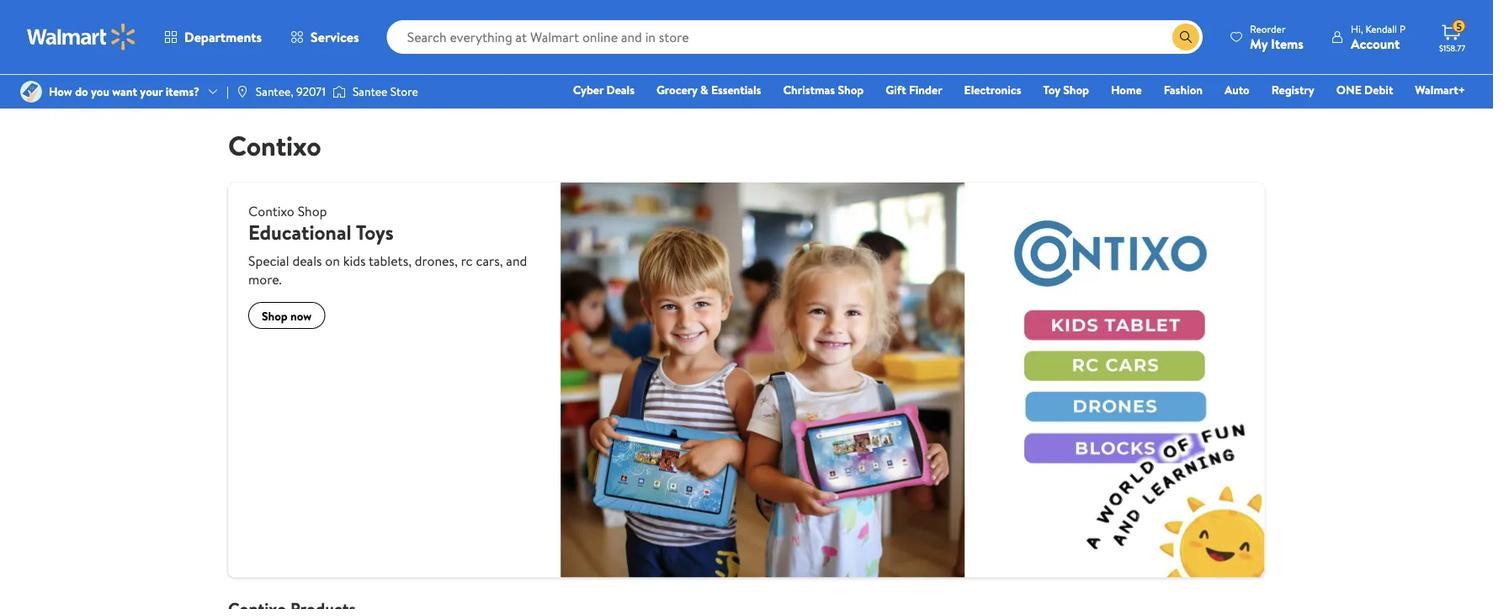 Task type: describe. For each thing, give the bounding box(es) containing it.
|
[[226, 83, 229, 100]]

auto
[[1225, 82, 1250, 98]]

 image for santee, 92071
[[236, 85, 249, 99]]

items
[[1271, 34, 1304, 53]]

special
[[248, 252, 289, 270]]

my
[[1250, 34, 1268, 53]]

grocery & essentials
[[657, 82, 761, 98]]

reorder
[[1250, 21, 1286, 36]]

contixo shop educational toys special deals on kids tablets, drones, rc cars, and more.
[[248, 202, 527, 289]]

registry
[[1272, 82, 1315, 98]]

$158.77
[[1440, 42, 1466, 53]]

walmart+ link
[[1408, 81, 1473, 99]]

cyber deals link
[[566, 81, 642, 99]]

now
[[291, 308, 312, 324]]

registry link
[[1264, 81, 1323, 99]]

you
[[91, 83, 109, 100]]

deals
[[607, 82, 635, 98]]

kendall
[[1366, 21, 1398, 36]]

tablets,
[[369, 252, 412, 270]]

toy shop
[[1044, 82, 1089, 98]]

cyber
[[573, 82, 604, 98]]

items?
[[166, 83, 200, 100]]

auto link
[[1218, 81, 1258, 99]]

store
[[391, 83, 418, 100]]

santee,
[[256, 83, 294, 100]]

shop now link
[[248, 302, 325, 329]]

one
[[1337, 82, 1362, 98]]

shop now
[[262, 308, 312, 324]]

shop for toy shop
[[1064, 82, 1089, 98]]

rc
[[461, 252, 473, 270]]

christmas shop link
[[776, 81, 872, 99]]

92071
[[296, 83, 326, 100]]

departments
[[184, 28, 262, 46]]

&
[[701, 82, 709, 98]]

departments button
[[150, 17, 276, 57]]

electronics link
[[957, 81, 1029, 99]]

shop left the now
[[262, 308, 288, 324]]

fashion link
[[1157, 81, 1211, 99]]

one debit link
[[1329, 81, 1401, 99]]

grocery & essentials link
[[649, 81, 769, 99]]

how do you want your items?
[[49, 83, 200, 100]]

contixo for contixo
[[228, 127, 321, 164]]

toys
[[356, 218, 394, 246]]

deals
[[293, 252, 322, 270]]

p
[[1400, 21, 1406, 36]]

gift
[[886, 82, 907, 98]]

educational
[[248, 218, 352, 246]]

one debit
[[1337, 82, 1394, 98]]

cyber deals
[[573, 82, 635, 98]]

grocery
[[657, 82, 698, 98]]

santee
[[353, 83, 388, 100]]

your
[[140, 83, 163, 100]]



Task type: locate. For each thing, give the bounding box(es) containing it.
gift finder link
[[878, 81, 950, 99]]

reorder my items
[[1250, 21, 1304, 53]]

shop right christmas at the top
[[838, 82, 864, 98]]

christmas
[[783, 82, 835, 98]]

shop for contixo shop educational toys special deals on kids tablets, drones, rc cars, and more.
[[298, 202, 327, 221]]

toy
[[1044, 82, 1061, 98]]

do
[[75, 83, 88, 100]]

Search search field
[[387, 20, 1203, 54]]

hi, kendall p account
[[1351, 21, 1406, 53]]

home
[[1111, 82, 1142, 98]]

christmas shop
[[783, 82, 864, 98]]

account
[[1351, 34, 1400, 53]]

contixo down santee,
[[228, 127, 321, 164]]

shop inside contixo shop educational toys special deals on kids tablets, drones, rc cars, and more.
[[298, 202, 327, 221]]

 image right |
[[236, 85, 249, 99]]

5
[[1457, 19, 1462, 33]]

cars,
[[476, 252, 503, 270]]

gift finder
[[886, 82, 943, 98]]

1 horizontal spatial  image
[[333, 83, 346, 100]]

finder
[[909, 82, 943, 98]]

want
[[112, 83, 137, 100]]

walmart+
[[1416, 82, 1466, 98]]

electronics
[[965, 82, 1022, 98]]

essentials
[[711, 82, 761, 98]]

services button
[[276, 17, 374, 57]]

and
[[506, 252, 527, 270]]

shop
[[838, 82, 864, 98], [1064, 82, 1089, 98], [298, 202, 327, 221], [262, 308, 288, 324]]

search icon image
[[1180, 30, 1193, 44]]

contixo for contixo shop educational toys special deals on kids tablets, drones, rc cars, and more.
[[248, 202, 295, 221]]

hi,
[[1351, 21, 1364, 36]]

contixo inside contixo shop educational toys special deals on kids tablets, drones, rc cars, and more.
[[248, 202, 295, 221]]

debit
[[1365, 82, 1394, 98]]

fashion
[[1164, 82, 1203, 98]]

services
[[311, 28, 359, 46]]

 image
[[333, 83, 346, 100], [236, 85, 249, 99]]

kids
[[343, 252, 366, 270]]

santee store
[[353, 83, 418, 100]]

home link
[[1104, 81, 1150, 99]]

 image for santee store
[[333, 83, 346, 100]]

 image right 92071
[[333, 83, 346, 100]]

on
[[325, 252, 340, 270]]

shop right toy at the top right of the page
[[1064, 82, 1089, 98]]

Walmart Site-Wide search field
[[387, 20, 1203, 54]]

shop up deals
[[298, 202, 327, 221]]

shop for christmas shop
[[838, 82, 864, 98]]

0 horizontal spatial  image
[[236, 85, 249, 99]]

0 vertical spatial contixo
[[228, 127, 321, 164]]

contixo
[[228, 127, 321, 164], [248, 202, 295, 221]]

1 vertical spatial contixo
[[248, 202, 295, 221]]

contixo up special
[[248, 202, 295, 221]]

toy shop link
[[1036, 81, 1097, 99]]

how
[[49, 83, 72, 100]]

walmart image
[[27, 24, 136, 51]]

santee, 92071
[[256, 83, 326, 100]]

more.
[[248, 270, 282, 289]]

drones,
[[415, 252, 458, 270]]

 image
[[20, 81, 42, 103]]



Task type: vqa. For each thing, say whether or not it's contained in the screenshot.
8 $618.20
no



